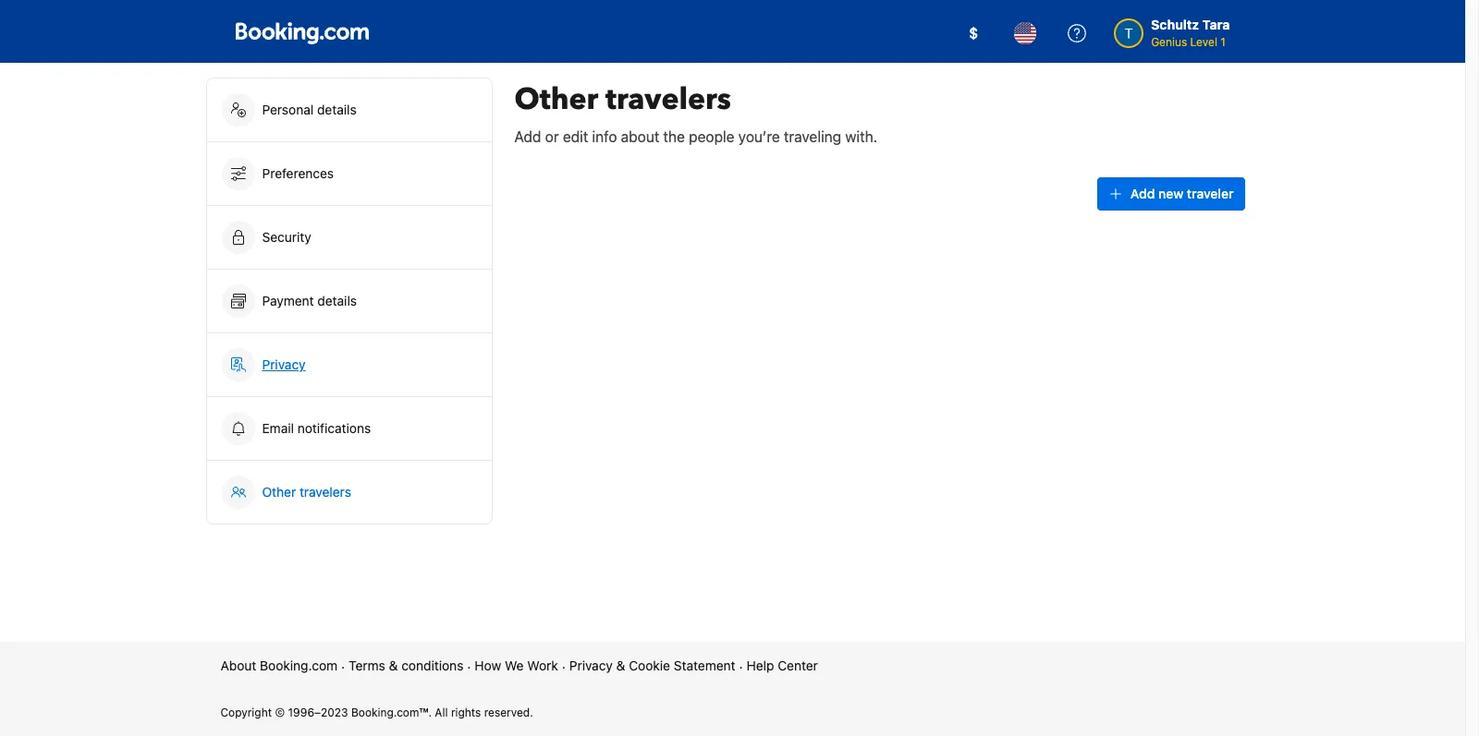 Task type: locate. For each thing, give the bounding box(es) containing it.
travelers for other travelers add or edit info about the people you're traveling with.
[[606, 80, 731, 120]]

booking.com
[[260, 658, 338, 674]]

travelers down notifications
[[300, 484, 351, 500]]

privacy
[[262, 357, 306, 373], [569, 658, 613, 674]]

rights
[[451, 706, 481, 720]]

©
[[275, 706, 285, 720]]

privacy down payment
[[262, 357, 306, 373]]

0 horizontal spatial other
[[262, 484, 296, 500]]

about booking.com
[[220, 658, 338, 674]]

0 vertical spatial privacy
[[262, 357, 306, 373]]

other down 'email'
[[262, 484, 296, 500]]

add new traveler
[[1131, 186, 1234, 202]]

traveling
[[784, 128, 841, 145]]

copyright
[[220, 706, 272, 720]]

schultz
[[1151, 17, 1199, 32]]

details right payment
[[317, 293, 357, 309]]

1
[[1221, 35, 1226, 49]]

1 horizontal spatial add
[[1131, 186, 1155, 202]]

traveler
[[1187, 186, 1234, 202]]

add left new
[[1131, 186, 1155, 202]]

all
[[435, 706, 448, 720]]

reserved.
[[484, 706, 533, 720]]

0 vertical spatial other
[[514, 80, 598, 120]]

details
[[317, 102, 357, 117], [317, 293, 357, 309]]

add left or
[[514, 128, 541, 145]]

add new traveler button
[[1097, 177, 1245, 211]]

privacy right work
[[569, 658, 613, 674]]

help center
[[747, 658, 818, 674]]

travelers up the
[[606, 80, 731, 120]]

conditions
[[401, 658, 464, 674]]

preferences
[[262, 165, 334, 181]]

new
[[1158, 186, 1184, 202]]

travelers inside other travelers add or edit info about the people you're traveling with.
[[606, 80, 731, 120]]

0 vertical spatial details
[[317, 102, 357, 117]]

schultz tara genius level 1
[[1151, 17, 1230, 49]]

1 vertical spatial add
[[1131, 186, 1155, 202]]

about booking.com link
[[220, 657, 338, 676]]

1 vertical spatial privacy
[[569, 658, 613, 674]]

the
[[663, 128, 685, 145]]

other travelers
[[262, 484, 351, 500]]

1 horizontal spatial other
[[514, 80, 598, 120]]

work
[[527, 658, 558, 674]]

& left cookie
[[616, 658, 625, 674]]

travelers
[[606, 80, 731, 120], [300, 484, 351, 500]]

other up or
[[514, 80, 598, 120]]

other travelers link
[[207, 461, 491, 524]]

2 & from the left
[[616, 658, 625, 674]]

0 horizontal spatial travelers
[[300, 484, 351, 500]]

cookie
[[629, 658, 670, 674]]

0 horizontal spatial privacy
[[262, 357, 306, 373]]

1 vertical spatial travelers
[[300, 484, 351, 500]]

2 details from the top
[[317, 293, 357, 309]]

1 horizontal spatial &
[[616, 658, 625, 674]]

0 vertical spatial add
[[514, 128, 541, 145]]

1 horizontal spatial privacy
[[569, 658, 613, 674]]

1 horizontal spatial travelers
[[606, 80, 731, 120]]

details right personal
[[317, 102, 357, 117]]

help
[[747, 658, 774, 674]]

0 vertical spatial travelers
[[606, 80, 731, 120]]

add inside dropdown button
[[1131, 186, 1155, 202]]

0 horizontal spatial &
[[389, 658, 398, 674]]

terms & conditions
[[349, 658, 464, 674]]

level
[[1190, 35, 1217, 49]]

other inside other travelers add or edit info about the people you're traveling with.
[[514, 80, 598, 120]]

1 & from the left
[[389, 658, 398, 674]]

1996–2023
[[288, 706, 348, 720]]

&
[[389, 658, 398, 674], [616, 658, 625, 674]]

0 horizontal spatial add
[[514, 128, 541, 145]]

notifications
[[297, 421, 371, 436]]

1 vertical spatial other
[[262, 484, 296, 500]]

1 vertical spatial details
[[317, 293, 357, 309]]

add
[[514, 128, 541, 145], [1131, 186, 1155, 202]]

1 details from the top
[[317, 102, 357, 117]]

tara
[[1202, 17, 1230, 32]]

& for terms
[[389, 658, 398, 674]]

& right terms on the bottom left of the page
[[389, 658, 398, 674]]

other
[[514, 80, 598, 120], [262, 484, 296, 500]]



Task type: vqa. For each thing, say whether or not it's contained in the screenshot.
Privacy inside the 'link'
yes



Task type: describe. For each thing, give the bounding box(es) containing it.
$
[[969, 25, 978, 42]]

email notifications
[[262, 421, 371, 436]]

payment details
[[262, 293, 360, 309]]

email notifications link
[[207, 398, 491, 460]]

details for personal details
[[317, 102, 357, 117]]

$ button
[[951, 11, 996, 55]]

privacy for privacy
[[262, 357, 306, 373]]

center
[[778, 658, 818, 674]]

email
[[262, 421, 294, 436]]

or
[[545, 128, 559, 145]]

statement
[[674, 658, 735, 674]]

edit
[[563, 128, 588, 145]]

other travelers add or edit info about the people you're traveling with.
[[514, 80, 877, 145]]

copyright © 1996–2023 booking.com™. all rights reserved.
[[220, 706, 533, 720]]

info
[[592, 128, 617, 145]]

privacy & cookie statement link
[[569, 657, 735, 676]]

payment details link
[[207, 270, 491, 333]]

& for privacy
[[616, 658, 625, 674]]

terms
[[349, 658, 385, 674]]

people
[[689, 128, 735, 145]]

help center link
[[747, 657, 818, 676]]

security
[[262, 229, 311, 245]]

other for other travelers
[[262, 484, 296, 500]]

genius
[[1151, 35, 1187, 49]]

how we work
[[475, 658, 558, 674]]

how we work link
[[475, 657, 558, 676]]

about
[[621, 128, 659, 145]]

security link
[[207, 206, 491, 269]]

add inside other travelers add or edit info about the people you're traveling with.
[[514, 128, 541, 145]]

personal details link
[[207, 79, 491, 141]]

privacy & cookie statement
[[569, 658, 735, 674]]

travelers for other travelers
[[300, 484, 351, 500]]

booking.com™.
[[351, 706, 432, 720]]

terms & conditions link
[[349, 657, 464, 676]]

preferences link
[[207, 142, 491, 205]]

details for payment details
[[317, 293, 357, 309]]

with.
[[845, 128, 877, 145]]

we
[[505, 658, 524, 674]]

payment
[[262, 293, 314, 309]]

personal
[[262, 102, 314, 117]]

other for other travelers add or edit info about the people you're traveling with.
[[514, 80, 598, 120]]

about
[[220, 658, 256, 674]]

privacy for privacy & cookie statement
[[569, 658, 613, 674]]

you're
[[738, 128, 780, 145]]

personal details
[[262, 102, 357, 117]]

privacy link
[[207, 334, 491, 397]]

how
[[475, 658, 501, 674]]



